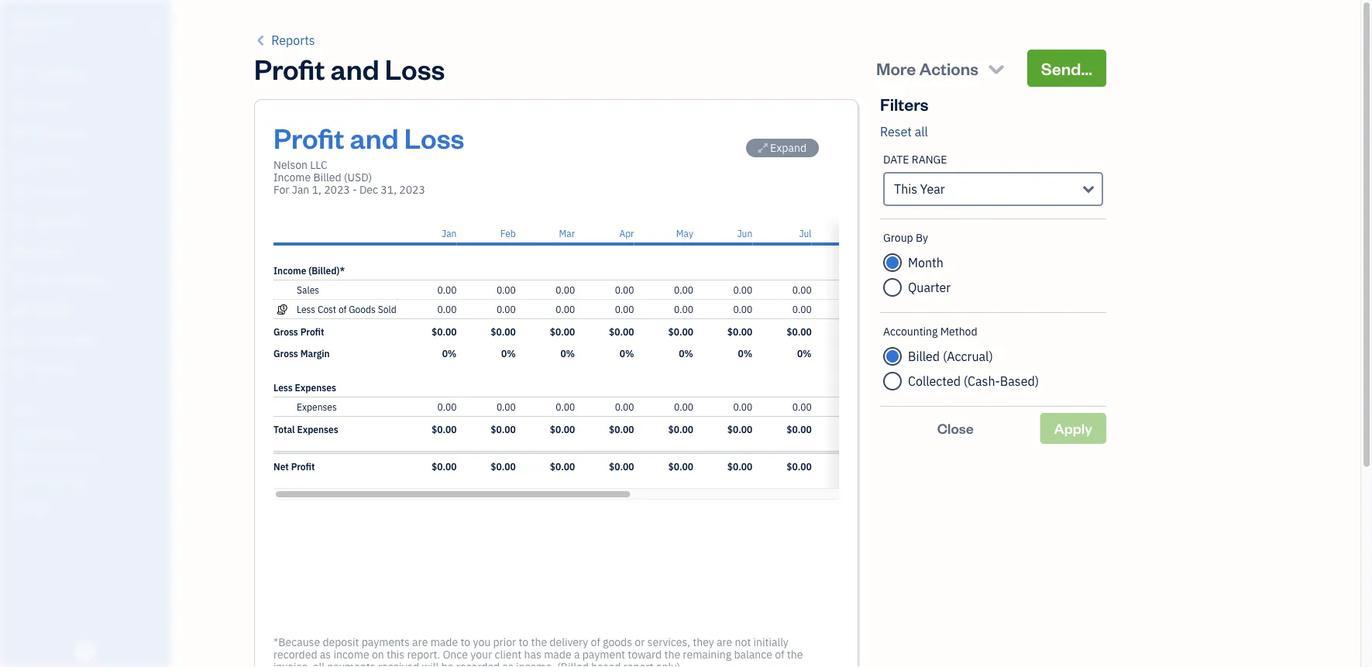 Task type: locate. For each thing, give the bounding box(es) containing it.
1 vertical spatial payments
[[327, 660, 375, 667]]

close button
[[880, 413, 1031, 444]]

1 vertical spatial llc
[[310, 158, 327, 172]]

billed inside "profit and loss nelson llc income billed (usd) for jan 1, 2023 - dec 31, 2023"
[[313, 170, 341, 184]]

1 gross from the top
[[273, 325, 298, 338]]

a
[[574, 647, 580, 662]]

recorded down you
[[456, 660, 500, 667]]

the
[[531, 635, 547, 649], [664, 647, 680, 662], [787, 647, 803, 662]]

category image
[[273, 284, 291, 296], [273, 401, 291, 413]]

income up sales
[[273, 264, 306, 277]]

0 vertical spatial jan
[[292, 182, 309, 197]]

0 vertical spatial expenses
[[295, 381, 336, 394]]

loss inside "profit and loss nelson llc income billed (usd) for jan 1, 2023 - dec 31, 2023"
[[404, 119, 464, 155]]

team members image
[[12, 426, 166, 439]]

2023 left -
[[324, 182, 350, 197]]

less for less cost of goods sold
[[297, 303, 315, 315]]

nelson inside nelson llc owner
[[12, 14, 52, 30]]

bank connections image
[[12, 476, 166, 488]]

profit up 1,
[[273, 119, 344, 155]]

1 vertical spatial category image
[[273, 401, 291, 413]]

less
[[297, 303, 315, 315], [273, 381, 293, 394]]

profit inside "profit and loss nelson llc income billed (usd) for jan 1, 2023 - dec 31, 2023"
[[273, 119, 344, 155]]

1,
[[312, 182, 321, 197]]

expense image
[[10, 215, 29, 230]]

made
[[431, 635, 458, 649], [544, 647, 572, 662]]

less down gross margin
[[273, 381, 293, 394]]

2 gross from the top
[[273, 347, 298, 359]]

1 vertical spatial and
[[350, 119, 399, 155]]

1 horizontal spatial all
[[915, 124, 928, 140]]

1 horizontal spatial nelson
[[273, 158, 308, 172]]

less expenses
[[273, 381, 336, 394]]

0 vertical spatial billed
[[313, 170, 341, 184]]

collected (cash-based)
[[908, 373, 1039, 389]]

jan left "feb"
[[442, 227, 457, 239]]

billed left -
[[313, 170, 341, 184]]

accounting method
[[883, 324, 977, 339]]

profit and loss nelson llc income billed (usd) for jan 1, 2023 - dec 31, 2023
[[273, 119, 464, 197]]

1 horizontal spatial the
[[664, 647, 680, 662]]

1 horizontal spatial as
[[502, 660, 514, 667]]

and right the reports button
[[330, 50, 379, 86]]

0 vertical spatial gross
[[273, 325, 298, 338]]

1 horizontal spatial billed
[[908, 348, 940, 365]]

method
[[940, 324, 977, 339]]

net
[[273, 460, 289, 473]]

as
[[320, 647, 331, 662], [502, 660, 514, 667]]

payments
[[362, 635, 410, 649], [327, 660, 375, 667]]

payment image
[[10, 185, 29, 201]]

report
[[623, 660, 653, 667]]

expenses down less expenses
[[297, 401, 337, 413]]

month
[[908, 255, 943, 271]]

has
[[524, 647, 541, 662]]

2023
[[324, 182, 350, 197], [399, 182, 425, 197]]

0 vertical spatial loss
[[385, 50, 445, 86]]

0 horizontal spatial are
[[412, 635, 428, 649]]

once
[[443, 647, 468, 662]]

1 income from the top
[[273, 170, 311, 184]]

*because deposit payments are made to you prior to the delivery of goods or services, they are not initially recorded as income on this report. once your client has made a payment toward the remaining balance of the invoice, all payments received will be recorded as income. (billed based report only)
[[273, 635, 803, 667]]

group by group
[[883, 230, 1103, 300]]

category image for sales
[[273, 284, 291, 296]]

all right the reset
[[915, 124, 928, 140]]

expenses
[[295, 381, 336, 394], [297, 401, 337, 413], [297, 423, 338, 435]]

are
[[412, 635, 428, 649], [717, 635, 732, 649]]

1 vertical spatial gross
[[273, 347, 298, 359]]

year
[[920, 181, 945, 197]]

31,
[[381, 182, 397, 197]]

to
[[461, 635, 470, 649], [519, 635, 529, 649]]

as down 'prior' on the bottom of page
[[502, 660, 514, 667]]

0 vertical spatial all
[[915, 124, 928, 140]]

0 vertical spatial nelson
[[12, 14, 52, 30]]

1 vertical spatial jan
[[442, 227, 457, 239]]

the right balance
[[787, 647, 803, 662]]

and inside "profit and loss nelson llc income billed (usd) for jan 1, 2023 - dec 31, 2023"
[[350, 119, 399, 155]]

all right invoice,
[[313, 660, 325, 667]]

of right balance
[[775, 647, 784, 662]]

1 vertical spatial income
[[273, 264, 306, 277]]

expenses right the "total"
[[297, 423, 338, 435]]

0 vertical spatial income
[[273, 170, 311, 184]]

1 horizontal spatial jan
[[442, 227, 457, 239]]

margin
[[300, 347, 330, 359]]

jan left 1,
[[292, 182, 309, 197]]

and up (usd)
[[350, 119, 399, 155]]

loss
[[385, 50, 445, 86], [404, 119, 464, 155]]

toward
[[628, 647, 662, 662]]

1 horizontal spatial to
[[519, 635, 529, 649]]

less down sales
[[297, 303, 315, 315]]

llc inside "profit and loss nelson llc income billed (usd) for jan 1, 2023 - dec 31, 2023"
[[310, 158, 327, 172]]

group by
[[883, 230, 928, 245]]

1 horizontal spatial recorded
[[456, 660, 500, 667]]

(accrual)
[[943, 348, 993, 365]]

(cash-
[[964, 373, 1000, 389]]

0 vertical spatial less
[[297, 303, 315, 315]]

4 0% from the left
[[620, 347, 634, 359]]

1 vertical spatial billed
[[908, 348, 940, 365]]

2 category image from the top
[[273, 401, 291, 413]]

profit down reports
[[254, 50, 325, 86]]

1 horizontal spatial less
[[297, 303, 315, 315]]

0 vertical spatial category image
[[273, 284, 291, 296]]

deposit
[[323, 635, 359, 649]]

$0.00
[[432, 325, 457, 338], [491, 325, 516, 338], [550, 325, 575, 338], [609, 325, 634, 338], [668, 325, 693, 338], [727, 325, 753, 338], [787, 325, 812, 338], [846, 325, 871, 338], [432, 423, 457, 435], [491, 423, 516, 435], [550, 423, 575, 435], [609, 423, 634, 435], [668, 423, 693, 435], [727, 423, 753, 435], [787, 423, 812, 435], [846, 423, 871, 435], [432, 460, 457, 473], [491, 460, 516, 473], [550, 460, 575, 473], [609, 460, 634, 473], [668, 460, 693, 473], [727, 460, 753, 473], [787, 460, 812, 473], [846, 460, 871, 473]]

cost
[[318, 303, 336, 315]]

2 to from the left
[[519, 635, 529, 649]]

nelson inside "profit and loss nelson llc income billed (usd) for jan 1, 2023 - dec 31, 2023"
[[273, 158, 308, 172]]

0 horizontal spatial billed
[[313, 170, 341, 184]]

income
[[273, 170, 311, 184], [273, 264, 306, 277]]

2 2023 from the left
[[399, 182, 425, 197]]

profit up 'margin'
[[300, 325, 324, 338]]

settings image
[[12, 501, 166, 513]]

6 0% from the left
[[738, 347, 753, 359]]

received
[[378, 660, 419, 667]]

income left 1,
[[273, 170, 311, 184]]

0 horizontal spatial jan
[[292, 182, 309, 197]]

expenses down 'margin'
[[295, 381, 336, 394]]

gross down gross profit
[[273, 347, 298, 359]]

0 vertical spatial and
[[330, 50, 379, 86]]

0 vertical spatial llc
[[55, 14, 75, 30]]

1 vertical spatial loss
[[404, 119, 464, 155]]

be
[[441, 660, 454, 667]]

1 vertical spatial less
[[273, 381, 293, 394]]

2 vertical spatial expenses
[[297, 423, 338, 435]]

0 horizontal spatial all
[[313, 660, 325, 667]]

chevronleft image
[[254, 31, 268, 50]]

gross up gross margin
[[273, 325, 298, 338]]

expand button
[[746, 139, 819, 157]]

your
[[470, 647, 492, 662]]

remaining
[[683, 647, 731, 662]]

nelson up for
[[273, 158, 308, 172]]

2 income from the top
[[273, 264, 306, 277]]

billed
[[313, 170, 341, 184], [908, 348, 940, 365]]

to right 'prior' on the bottom of page
[[519, 635, 529, 649]]

made up be
[[431, 635, 458, 649]]

2 are from the left
[[717, 635, 732, 649]]

1 horizontal spatial 2023
[[399, 182, 425, 197]]

the up "income."
[[531, 635, 547, 649]]

gross for gross profit
[[273, 325, 298, 338]]

1 category image from the top
[[273, 284, 291, 296]]

0 horizontal spatial recorded
[[273, 647, 317, 662]]

you
[[473, 635, 491, 649]]

income (billed)*
[[273, 264, 345, 277]]

0 horizontal spatial 2023
[[324, 182, 350, 197]]

0%
[[442, 347, 457, 359], [501, 347, 516, 359], [560, 347, 575, 359], [620, 347, 634, 359], [679, 347, 693, 359], [738, 347, 753, 359], [797, 347, 812, 359], [856, 347, 871, 359]]

not
[[735, 635, 751, 649]]

profit
[[254, 50, 325, 86], [273, 119, 344, 155], [300, 325, 324, 338], [291, 460, 315, 473]]

nelson up owner
[[12, 14, 52, 30]]

of right cost
[[339, 303, 347, 315]]

of left goods
[[591, 635, 600, 649]]

made left a
[[544, 647, 572, 662]]

money image
[[10, 303, 29, 318]]

feb
[[500, 227, 516, 239]]

billed down 'accounting method' at the right of the page
[[908, 348, 940, 365]]

all inside button
[[915, 124, 928, 140]]

chevrondown image
[[986, 57, 1007, 79]]

jun
[[737, 227, 753, 239]]

or
[[635, 635, 645, 649]]

0 horizontal spatial nelson
[[12, 14, 52, 30]]

payments up the received
[[362, 635, 410, 649]]

all
[[915, 124, 928, 140], [313, 660, 325, 667]]

client
[[495, 647, 522, 662]]

1 horizontal spatial are
[[717, 635, 732, 649]]

0 horizontal spatial llc
[[55, 14, 75, 30]]

jul
[[799, 227, 812, 239]]

the right the toward
[[664, 647, 680, 662]]

1 vertical spatial nelson
[[273, 158, 308, 172]]

category image up the "total"
[[273, 401, 291, 413]]

and
[[330, 50, 379, 86], [350, 119, 399, 155]]

of
[[339, 303, 347, 315], [591, 635, 600, 649], [775, 647, 784, 662]]

to left you
[[461, 635, 470, 649]]

0 horizontal spatial to
[[461, 635, 470, 649]]

nelson
[[12, 14, 52, 30], [273, 158, 308, 172]]

are left not
[[717, 635, 732, 649]]

main element
[[0, 0, 209, 667]]

2023 right the 31,
[[399, 182, 425, 197]]

as left income
[[320, 647, 331, 662]]

1 vertical spatial all
[[313, 660, 325, 667]]

7 0% from the left
[[797, 347, 812, 359]]

0 horizontal spatial less
[[273, 381, 293, 394]]

1 horizontal spatial llc
[[310, 158, 327, 172]]

income
[[333, 647, 369, 662]]

recorded left deposit on the bottom left of the page
[[273, 647, 317, 662]]

actions
[[919, 57, 978, 79]]

client image
[[10, 97, 29, 112]]

loss for profit and loss nelson llc income billed (usd) for jan 1, 2023 - dec 31, 2023
[[404, 119, 464, 155]]

3 0% from the left
[[560, 347, 575, 359]]

this
[[387, 647, 405, 662]]

category image left sales
[[273, 284, 291, 296]]

0.00
[[437, 284, 457, 296], [497, 284, 516, 296], [556, 284, 575, 296], [615, 284, 634, 296], [674, 284, 693, 296], [733, 284, 753, 296], [792, 284, 812, 296], [852, 284, 871, 296], [437, 303, 457, 315], [497, 303, 516, 315], [556, 303, 575, 315], [615, 303, 634, 315], [674, 303, 693, 315], [733, 303, 753, 315], [792, 303, 812, 315], [852, 303, 871, 315], [437, 401, 457, 413], [497, 401, 516, 413], [556, 401, 575, 413], [615, 401, 634, 413], [674, 401, 693, 413], [733, 401, 753, 413], [792, 401, 812, 413], [852, 401, 871, 413]]

payments down deposit on the bottom left of the page
[[327, 660, 375, 667]]

jan
[[292, 182, 309, 197], [442, 227, 457, 239]]

reports button
[[254, 31, 315, 50]]

reports
[[271, 32, 315, 48]]

are up will
[[412, 635, 428, 649]]



Task type: vqa. For each thing, say whether or not it's contained in the screenshot.
the topmost is
no



Task type: describe. For each thing, give the bounding box(es) containing it.
profit and loss
[[254, 50, 445, 86]]

delivery
[[550, 635, 588, 649]]

llc inside nelson llc owner
[[55, 14, 75, 30]]

0 horizontal spatial of
[[339, 303, 347, 315]]

more actions
[[876, 57, 978, 79]]

based
[[591, 660, 621, 667]]

project image
[[10, 244, 29, 260]]

(billed
[[557, 660, 589, 667]]

estimate image
[[10, 126, 29, 142]]

quarter
[[908, 279, 951, 296]]

this
[[894, 181, 917, 197]]

filters
[[880, 93, 929, 115]]

gross for gross margin
[[273, 347, 298, 359]]

1 horizontal spatial made
[[544, 647, 572, 662]]

billed (accrual)
[[908, 348, 993, 365]]

and for profit and loss nelson llc income billed (usd) for jan 1, 2023 - dec 31, 2023
[[350, 119, 399, 155]]

all inside *because deposit payments are made to you prior to the delivery of goods or services, they are not initially recorded as income on this report. once your client has made a payment toward the remaining balance of the invoice, all payments received will be recorded as income. (billed based report only)
[[313, 660, 325, 667]]

collected
[[908, 373, 961, 389]]

0 vertical spatial payments
[[362, 635, 410, 649]]

jan inside "profit and loss nelson llc income billed (usd) for jan 1, 2023 - dec 31, 2023"
[[292, 182, 309, 197]]

category image for expenses
[[273, 401, 291, 413]]

expand
[[770, 141, 807, 155]]

1 vertical spatial expenses
[[297, 401, 337, 413]]

more actions button
[[862, 50, 1021, 87]]

initially
[[754, 635, 789, 649]]

1 are from the left
[[412, 635, 428, 649]]

dashboard image
[[10, 67, 29, 83]]

date range element
[[880, 141, 1106, 219]]

sales
[[297, 284, 319, 296]]

total
[[273, 423, 295, 435]]

income inside "profit and loss nelson llc income billed (usd) for jan 1, 2023 - dec 31, 2023"
[[273, 170, 311, 184]]

nelson llc owner
[[12, 14, 75, 43]]

reset
[[880, 124, 912, 140]]

by
[[916, 230, 928, 245]]

dec
[[359, 182, 378, 197]]

2 0% from the left
[[501, 347, 516, 359]]

accounting method option group
[[883, 344, 1103, 394]]

0 horizontal spatial made
[[431, 635, 458, 649]]

5 0% from the left
[[679, 347, 693, 359]]

owner
[[12, 31, 41, 43]]

range
[[912, 152, 947, 167]]

less cost of goods sold
[[297, 303, 396, 315]]

(billed)*
[[308, 264, 345, 277]]

1 horizontal spatial of
[[591, 635, 600, 649]]

goods
[[349, 303, 376, 315]]

accounting
[[883, 324, 938, 339]]

prior
[[493, 635, 516, 649]]

less for less expenses
[[273, 381, 293, 394]]

date
[[883, 152, 909, 167]]

*because
[[273, 635, 320, 649]]

8 0% from the left
[[856, 347, 871, 359]]

-
[[353, 182, 357, 197]]

chart image
[[10, 332, 29, 348]]

they
[[693, 635, 714, 649]]

profit right "net" on the bottom of page
[[291, 460, 315, 473]]

aug
[[855, 227, 871, 239]]

services,
[[647, 635, 690, 649]]

goods
[[603, 635, 632, 649]]

income.
[[516, 660, 555, 667]]

1 0% from the left
[[442, 347, 457, 359]]

reset all
[[880, 124, 928, 140]]

payment
[[582, 647, 625, 662]]

send… button
[[1027, 50, 1106, 87]]

billed inside "accounting method" option group
[[908, 348, 940, 365]]

sold
[[378, 303, 396, 315]]

gross margin
[[273, 347, 330, 359]]

group by option group
[[883, 250, 1103, 300]]

based)
[[1000, 373, 1039, 389]]

close
[[937, 419, 974, 437]]

and for profit and loss
[[330, 50, 379, 86]]

report.
[[407, 647, 440, 662]]

items and services image
[[12, 451, 166, 463]]

0 horizontal spatial the
[[531, 635, 547, 649]]

balance
[[734, 647, 772, 662]]

2 horizontal spatial the
[[787, 647, 803, 662]]

net profit
[[273, 460, 315, 473]]

expenses for total expenses
[[297, 423, 338, 435]]

apr
[[619, 227, 634, 239]]

date range
[[883, 152, 947, 167]]

this year
[[894, 181, 945, 197]]

freshbooks image
[[73, 642, 98, 661]]

Date Range field
[[883, 172, 1103, 206]]

accounting method group
[[883, 324, 1103, 394]]

loss for profit and loss
[[385, 50, 445, 86]]

mar
[[559, 227, 575, 239]]

invoice,
[[273, 660, 310, 667]]

invoice image
[[10, 156, 29, 171]]

2 horizontal spatial of
[[775, 647, 784, 662]]

0 horizontal spatial as
[[320, 647, 331, 662]]

reset all button
[[880, 122, 928, 141]]

apps image
[[12, 401, 166, 414]]

total expenses
[[273, 423, 338, 435]]

(usd)
[[344, 170, 372, 184]]

on
[[372, 647, 384, 662]]

report image
[[10, 362, 29, 377]]

will
[[422, 660, 439, 667]]

1 2023 from the left
[[324, 182, 350, 197]]

1 to from the left
[[461, 635, 470, 649]]

may
[[676, 227, 693, 239]]

send…
[[1041, 57, 1092, 79]]

for
[[273, 182, 289, 197]]

more
[[876, 57, 916, 79]]

expand image
[[758, 142, 768, 154]]

gross profit
[[273, 325, 324, 338]]

timer image
[[10, 273, 29, 289]]

only)
[[656, 660, 680, 667]]

expenses for less expenses
[[295, 381, 336, 394]]



